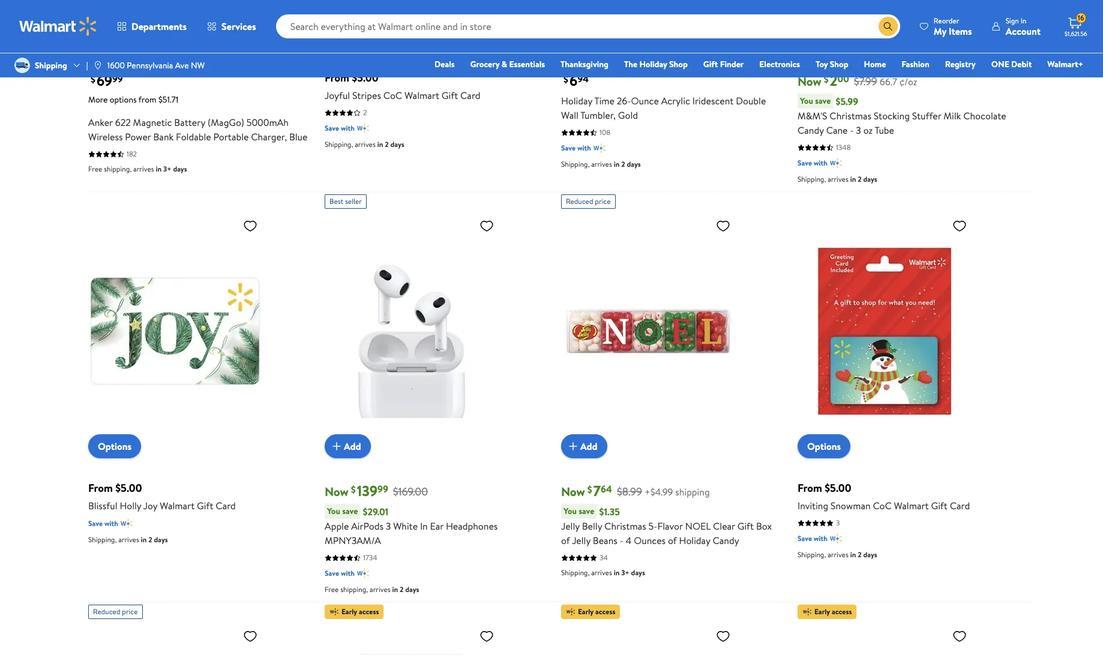 Task type: locate. For each thing, give the bounding box(es) containing it.
coc inside from $5.00 joyful stripes coc walmart gift card
[[384, 89, 402, 102]]

108
[[600, 127, 611, 138]]

search icon image
[[884, 22, 894, 31]]

(maggo)
[[208, 116, 244, 129]]

0 horizontal spatial holiday
[[562, 94, 593, 108]]

0 vertical spatial price
[[595, 197, 611, 207]]

clear search field text image
[[865, 21, 874, 31]]

gift inside the "from $5.00 blissful holly joy walmart gift card"
[[197, 500, 214, 513]]

you up apple
[[327, 506, 340, 518]]

0 horizontal spatial in
[[420, 520, 428, 533]]

$ inside now $ 2 00 $7.99 66.7 ¢/oz
[[825, 73, 829, 86]]

of left the 'beans'
[[562, 535, 571, 548]]

in down stripes
[[378, 139, 383, 150]]

early access for playstation store $50 gift card [digital] image on the bottom right of the page
[[815, 607, 853, 618]]

from up blissful
[[88, 481, 113, 496]]

$5.00 up snowman
[[825, 481, 852, 496]]

0 horizontal spatial add
[[344, 440, 361, 453]]

1 vertical spatial in
[[420, 520, 428, 533]]

walmart plus image down 1348
[[831, 157, 843, 169]]

days down "gold"
[[627, 159, 641, 169]]

1 vertical spatial shipping,
[[341, 585, 368, 595]]

1 horizontal spatial -
[[851, 124, 854, 137]]

sign in to add to favorites list, beats studio buds – true wireless noise cancelling bluetooth earbuds - black image
[[243, 630, 258, 645]]

ounce
[[632, 94, 659, 108]]

save up belly
[[579, 506, 595, 518]]

0 vertical spatial jelly
[[562, 520, 580, 533]]

walmart plus image down "108"
[[594, 142, 606, 154]]

save for 139
[[343, 506, 358, 518]]

tumbler,
[[581, 109, 616, 122]]

139
[[357, 481, 378, 502]]

0 vertical spatial free
[[88, 164, 102, 174]]

2 horizontal spatial add
[[817, 29, 835, 43]]

now down the toy
[[798, 73, 822, 90]]

0 vertical spatial coc
[[384, 89, 402, 102]]

Search search field
[[276, 14, 901, 38]]

coc right snowman
[[874, 500, 892, 513]]

early access down the "shipping, arrives in 3+ days"
[[578, 607, 616, 618]]

of down "flavor"
[[668, 535, 677, 548]]

0 horizontal spatial coc
[[384, 89, 402, 102]]

- right cane
[[851, 124, 854, 137]]

early access down free shipping, arrives in 2 days
[[342, 607, 379, 618]]

with up free shipping, arrives in 2 days
[[341, 569, 355, 579]]

one
[[992, 58, 1010, 70]]

99 down 1600 on the top of page
[[112, 72, 123, 86]]

1 horizontal spatial early access
[[578, 607, 616, 618]]

milk
[[944, 109, 962, 123]]

access down the "shipping, arrives in 3+ days"
[[596, 607, 616, 618]]

0 vertical spatial candy
[[798, 124, 825, 137]]

3 inside you save $29.01 apple airpods 3 white in ear headphones mpny3am/a
[[386, 520, 391, 533]]

1 vertical spatial -
[[620, 535, 624, 548]]

deals link
[[430, 58, 460, 71]]

shipping, arrives in 2 days for joyful stripes coc walmart gift card
[[325, 139, 405, 150]]

one debit
[[992, 58, 1033, 70]]

with
[[341, 123, 355, 133], [578, 143, 592, 153], [814, 158, 828, 168], [104, 519, 118, 529], [814, 534, 828, 544], [341, 569, 355, 579]]

0 horizontal spatial shop
[[670, 58, 688, 70]]

from inside from $5.00 joyful stripes coc walmart gift card
[[325, 70, 349, 85]]

1 horizontal spatial shipping,
[[341, 585, 368, 595]]

coc
[[384, 89, 402, 102], [874, 500, 892, 513]]

from $5.00 blissful holly joy walmart gift card
[[88, 481, 236, 513]]

days down snowman
[[864, 550, 878, 561]]

1 access from the left
[[359, 607, 379, 618]]

candy down clear
[[713, 535, 740, 548]]

access down free shipping, arrives in 2 days
[[359, 607, 379, 618]]

1 horizontal spatial from
[[325, 70, 349, 85]]

christmas inside you save $1.35 jelly belly christmas 5-flavor noel clear gift box of jelly beans - 4 ounces of holiday candy
[[605, 520, 647, 533]]

shop
[[670, 58, 688, 70], [831, 58, 849, 70]]

grocery
[[471, 58, 500, 70]]

airpods
[[351, 520, 384, 533]]

1 horizontal spatial candy
[[798, 124, 825, 137]]

0 vertical spatial walmart plus image
[[357, 123, 369, 135]]

electronics
[[760, 58, 801, 70]]

box
[[757, 520, 773, 533]]

now left 139
[[325, 484, 349, 500]]

reduced
[[566, 197, 594, 207], [93, 607, 120, 618]]

$5.99
[[836, 95, 859, 108]]

days down from $5.00 joyful stripes coc walmart gift card
[[391, 139, 405, 150]]

in right sign
[[1022, 15, 1027, 26]]

shipping, arrives in 2 days down snowman
[[798, 550, 878, 561]]

options
[[98, 30, 132, 43], [335, 30, 368, 43], [571, 30, 605, 43], [98, 440, 132, 454], [808, 440, 842, 454]]

2 horizontal spatial you
[[801, 95, 814, 107]]

coc right stripes
[[384, 89, 402, 102]]

add to cart image for 'add' button to the right
[[803, 29, 817, 43]]

now inside now $ 2 00 $7.99 66.7 ¢/oz
[[798, 73, 822, 90]]

1 horizontal spatial now
[[562, 484, 586, 500]]

2 early access from the left
[[578, 607, 616, 618]]

1 horizontal spatial add button
[[562, 435, 608, 459]]

options for holiday time 26-ounce acrylic iridescent double wall tumbler, gold
[[571, 30, 605, 43]]

0 horizontal spatial 99
[[112, 72, 123, 86]]

$5.00 inside the from $5.00 inviting snowman coc walmart gift card
[[825, 481, 852, 496]]

1 horizontal spatial 99
[[378, 483, 388, 497]]

save inside you save $29.01 apple airpods 3 white in ear headphones mpny3am/a
[[343, 506, 358, 518]]

1 horizontal spatial save
[[579, 506, 595, 518]]

shipping, arrives in 2 days down holly
[[88, 535, 168, 546]]

you inside you save $5.99 m&m's christmas stocking stuffer milk chocolate candy cane - 3 oz tube
[[801, 95, 814, 107]]

0 horizontal spatial 3
[[386, 520, 391, 533]]

$ down the toy
[[825, 73, 829, 86]]

1 horizontal spatial 3+
[[622, 568, 630, 579]]

 image for 1600 pennsylvania ave nw
[[93, 61, 102, 70]]

add for 7
[[581, 440, 598, 453]]

2 horizontal spatial save
[[816, 95, 832, 107]]

mpny3am/a
[[325, 535, 381, 548]]

0 horizontal spatial you
[[327, 506, 340, 518]]

2 vertical spatial holiday
[[680, 535, 711, 548]]

now for 139
[[325, 484, 349, 500]]

coc inside the from $5.00 inviting snowman coc walmart gift card
[[874, 500, 892, 513]]

walmart plus image
[[594, 142, 606, 154], [831, 157, 843, 169], [831, 533, 843, 546], [357, 568, 369, 580]]

0 vertical spatial in
[[1022, 15, 1027, 26]]

$ left 139
[[351, 484, 356, 497]]

add button up 7
[[562, 435, 608, 459]]

3+
[[163, 164, 171, 174], [622, 568, 630, 579]]

1 horizontal spatial access
[[596, 607, 616, 618]]

holiday
[[640, 58, 668, 70], [562, 94, 593, 108], [680, 535, 711, 548]]

early for xbox $50 gift card - [digital] image
[[578, 607, 594, 618]]

1 horizontal spatial reduced
[[566, 197, 594, 207]]

card for from $5.00 blissful holly joy walmart gift card
[[216, 500, 236, 513]]

0 horizontal spatial christmas
[[605, 520, 647, 533]]

3 left oz
[[857, 124, 862, 137]]

christmas inside you save $5.99 m&m's christmas stocking stuffer milk chocolate candy cane - 3 oz tube
[[830, 109, 872, 123]]

grocery & essentials
[[471, 58, 545, 70]]

1 vertical spatial price
[[122, 607, 138, 618]]

joyful stripes coc walmart gift card image
[[325, 0, 499, 39]]

registry link
[[940, 58, 982, 71]]

 image
[[14, 58, 30, 73], [93, 61, 102, 70]]

from up joyful
[[325, 70, 349, 85]]

16
[[1079, 13, 1085, 23]]

save for 2
[[816, 95, 832, 107]]

save with down inviting
[[798, 534, 828, 544]]

1 vertical spatial reduced price
[[93, 607, 138, 618]]

1 early access from the left
[[342, 607, 379, 618]]

pennsylvania
[[127, 59, 173, 71]]

5000mah
[[247, 116, 289, 129]]

 image left the "shipping"
[[14, 58, 30, 73]]

3 down snowman
[[837, 518, 841, 529]]

1 vertical spatial coc
[[874, 500, 892, 513]]

more
[[88, 94, 108, 106]]

walmart inside the from $5.00 inviting snowman coc walmart gift card
[[895, 500, 930, 513]]

0 horizontal spatial candy
[[713, 535, 740, 548]]

holiday down noel
[[680, 535, 711, 548]]

holiday right "the"
[[640, 58, 668, 70]]

0 horizontal spatial now
[[325, 484, 349, 500]]

now inside now $ 139 99 $169.00
[[325, 484, 349, 500]]

26-
[[617, 94, 632, 108]]

1 vertical spatial add to cart image
[[566, 440, 581, 454]]

save
[[816, 95, 832, 107], [343, 506, 358, 518], [579, 506, 595, 518]]

arrives down stripes
[[355, 139, 376, 150]]

anker 622 magnetic battery (maggo) 5000mah wireless power bank foldable portable charger, blue image
[[88, 0, 262, 39]]

$ left 6
[[564, 73, 569, 86]]

1 horizontal spatial add to cart image
[[803, 29, 817, 43]]

0 horizontal spatial early access
[[342, 607, 379, 618]]

0 horizontal spatial  image
[[14, 58, 30, 73]]

$5.00 inside from $5.00 joyful stripes coc walmart gift card
[[352, 70, 379, 85]]

0 vertical spatial reduced
[[566, 197, 594, 207]]

1 horizontal spatial card
[[461, 89, 481, 102]]

2 horizontal spatial from
[[798, 481, 823, 496]]

gift inside you save $1.35 jelly belly christmas 5-flavor noel clear gift box of jelly beans - 4 ounces of holiday candy
[[738, 520, 755, 533]]

options link for holiday time 26-ounce acrylic iridescent double wall tumbler, gold
[[562, 24, 615, 48]]

candy down m&m's
[[798, 124, 825, 137]]

joyful
[[325, 89, 350, 102]]

registry
[[946, 58, 976, 70]]

$51.71
[[159, 94, 179, 106]]

free down wireless at top
[[88, 164, 102, 174]]

early access
[[342, 607, 379, 618], [578, 607, 616, 618], [815, 607, 853, 618]]

0 horizontal spatial early
[[342, 607, 357, 618]]

gift inside the from $5.00 inviting snowman coc walmart gift card
[[932, 500, 948, 513]]

free down the mpny3am/a
[[325, 585, 339, 595]]

shipping, for free shipping, arrives in 2 days
[[341, 585, 368, 595]]

walmart inside from $5.00 joyful stripes coc walmart gift card
[[405, 89, 440, 102]]

services
[[222, 20, 256, 33]]

7
[[594, 481, 601, 502]]

add up 7
[[581, 440, 598, 453]]

blissful
[[88, 500, 117, 513]]

magnetic
[[133, 116, 172, 129]]

1 horizontal spatial holiday
[[640, 58, 668, 70]]

early access for xbox $50 gift card - [digital] image
[[578, 607, 616, 618]]

2 early from the left
[[578, 607, 594, 618]]

add button up 139
[[325, 435, 371, 459]]

0 horizontal spatial access
[[359, 607, 379, 618]]

holly
[[120, 500, 141, 513]]

$ for 7
[[588, 484, 593, 497]]

0 vertical spatial shipping,
[[104, 164, 132, 174]]

add to cart image for 'add' button associated with 7
[[566, 440, 581, 454]]

1 horizontal spatial free
[[325, 585, 339, 595]]

$5.00 up stripes
[[352, 70, 379, 85]]

snowman
[[831, 500, 871, 513]]

3 early from the left
[[815, 607, 831, 618]]

add
[[817, 29, 835, 43], [344, 440, 361, 453], [581, 440, 598, 453]]

0 vertical spatial christmas
[[830, 109, 872, 123]]

2 horizontal spatial card
[[951, 500, 971, 513]]

0 horizontal spatial 3+
[[163, 164, 171, 174]]

shipping
[[35, 59, 67, 71]]

from inside the from $5.00 inviting snowman coc walmart gift card
[[798, 481, 823, 496]]

3+ down 'bank'
[[163, 164, 171, 174]]

pink image
[[677, 55, 691, 69]]

- inside you save $1.35 jelly belly christmas 5-flavor noel clear gift box of jelly beans - 4 ounces of holiday candy
[[620, 535, 624, 548]]

in up sonic frontiers - nintendo switch image
[[392, 585, 398, 595]]

m&m's
[[798, 109, 828, 123]]

coc for from $5.00 inviting snowman coc walmart gift card
[[874, 500, 892, 513]]

save inside you save $5.99 m&m's christmas stocking stuffer milk chocolate candy cane - 3 oz tube
[[816, 95, 832, 107]]

0 horizontal spatial $5.00
[[115, 481, 142, 496]]

0 horizontal spatial save
[[343, 506, 358, 518]]

0 horizontal spatial shipping,
[[104, 164, 132, 174]]

- left 4
[[620, 535, 624, 548]]

chocolate
[[964, 109, 1007, 123]]

1 horizontal spatial of
[[668, 535, 677, 548]]

walmart plus image down holly
[[121, 518, 133, 530]]

$1.35
[[600, 506, 620, 519]]

1 horizontal spatial christmas
[[830, 109, 872, 123]]

1 vertical spatial holiday
[[562, 94, 593, 108]]

$5.00 for from $5.00 inviting snowman coc walmart gift card
[[825, 481, 852, 496]]

99 up $29.01
[[378, 483, 388, 497]]

3 early access from the left
[[815, 607, 853, 618]]

in inside sign in account
[[1022, 15, 1027, 26]]

free for free shipping, arrives in 2 days
[[325, 585, 339, 595]]

you for 139
[[327, 506, 340, 518]]

toy shop link
[[811, 58, 854, 71]]

you for 2
[[801, 95, 814, 107]]

622
[[115, 116, 131, 129]]

1 vertical spatial christmas
[[605, 520, 647, 533]]

1734
[[363, 553, 378, 564]]

you up m&m's
[[801, 95, 814, 107]]

access up playstation store $50 gift card [digital] image on the bottom right of the page
[[832, 607, 853, 618]]

essentials
[[510, 58, 545, 70]]

2 horizontal spatial holiday
[[680, 535, 711, 548]]

add up 139
[[344, 440, 361, 453]]

white
[[393, 520, 418, 533]]

$5.00 up holly
[[115, 481, 142, 496]]

0 vertical spatial -
[[851, 124, 854, 137]]

$
[[91, 73, 95, 86], [564, 73, 569, 86], [825, 73, 829, 86], [351, 484, 356, 497], [588, 484, 593, 497]]

1 horizontal spatial early
[[578, 607, 594, 618]]

arrives down 1734
[[370, 585, 391, 595]]

walmart plus image
[[357, 123, 369, 135], [121, 518, 133, 530]]

now left 7
[[562, 484, 586, 500]]

shipping, arrives in 2 days down stripes
[[325, 139, 405, 150]]

1 horizontal spatial  image
[[93, 61, 102, 70]]

shipping, down 1734
[[341, 585, 368, 595]]

1 early from the left
[[342, 607, 357, 618]]

white image
[[703, 55, 718, 69]]

reorder my items
[[935, 15, 973, 38]]

the holiday shop
[[625, 58, 688, 70]]

from for from $5.00 inviting snowman coc walmart gift card
[[798, 481, 823, 496]]

fashion
[[902, 58, 930, 70]]

anker
[[88, 116, 113, 129]]

gift inside from $5.00 joyful stripes coc walmart gift card
[[442, 89, 458, 102]]

1 horizontal spatial walmart plus image
[[357, 123, 369, 135]]

gift finder
[[704, 58, 744, 70]]

1 shop from the left
[[670, 58, 688, 70]]

walmart inside the "from $5.00 blissful holly joy walmart gift card"
[[160, 500, 195, 513]]

0 horizontal spatial add to cart image
[[566, 440, 581, 454]]

now $ 7 64 $8.99 +$4.99 shipping
[[562, 481, 710, 502]]

0 vertical spatial reduced price
[[566, 197, 611, 207]]

gift for from $5.00 inviting snowman coc walmart gift card
[[932, 500, 948, 513]]

apple airpods 3 white in ear headphones mpny3am/a image
[[325, 214, 499, 449]]

reorder
[[935, 15, 960, 26]]

walmart for from $5.00 inviting snowman coc walmart gift card
[[895, 500, 930, 513]]

toy
[[816, 58, 829, 70]]

save with
[[325, 123, 355, 133], [562, 143, 592, 153], [798, 158, 828, 168], [88, 519, 118, 529], [798, 534, 828, 544], [325, 569, 355, 579]]

you inside you save $29.01 apple airpods 3 white in ear headphones mpny3am/a
[[327, 506, 340, 518]]

now inside now $ 7 64 $8.99 +$4.99 shipping
[[562, 484, 586, 500]]

card inside from $5.00 joyful stripes coc walmart gift card
[[461, 89, 481, 102]]

2 horizontal spatial $5.00
[[825, 481, 852, 496]]

playstation store $50 gift card [digital] image
[[798, 625, 972, 656]]

beats studio buds – true wireless noise cancelling bluetooth earbuds - black image
[[88, 625, 262, 656]]

$ inside $ 69 99
[[91, 73, 95, 86]]

thanksgiving
[[561, 58, 609, 70]]

shipping, arrives in 2 days down "108"
[[562, 159, 641, 169]]

christmas down $5.99
[[830, 109, 872, 123]]

1 vertical spatial free
[[325, 585, 339, 595]]

1 horizontal spatial coc
[[874, 500, 892, 513]]

1 horizontal spatial you
[[564, 506, 577, 518]]

3
[[857, 124, 862, 137], [837, 518, 841, 529], [386, 520, 391, 533]]

2 horizontal spatial 3
[[857, 124, 862, 137]]

sign in to add to favorites list, inviting snowman coc walmart gift card image
[[953, 219, 968, 234]]

3 access from the left
[[832, 607, 853, 618]]

1 horizontal spatial $5.00
[[352, 70, 379, 85]]

0 vertical spatial add to cart image
[[803, 29, 817, 43]]

from $5.00 inviting snowman coc walmart gift card
[[798, 481, 971, 513]]

grocery & essentials link
[[465, 58, 551, 71]]

jelly belly christmas 5-flavor noel clear gift box of jelly beans - 4 ounces of holiday candy image
[[562, 214, 736, 449]]

save up apple
[[343, 506, 358, 518]]

jelly left belly
[[562, 520, 580, 533]]

1 horizontal spatial walmart
[[405, 89, 440, 102]]

options for more options from $51.71
[[98, 30, 132, 43]]

 image right '|' on the top of page
[[93, 61, 102, 70]]

you save $5.99 m&m's christmas stocking stuffer milk chocolate candy cane - 3 oz tube
[[798, 95, 1007, 137]]

1 horizontal spatial add
[[581, 440, 598, 453]]

$5.00 inside the "from $5.00 blissful holly joy walmart gift card"
[[115, 481, 142, 496]]

save with down joyful
[[325, 123, 355, 133]]

$ inside now $ 139 99 $169.00
[[351, 484, 356, 497]]

early access for sonic frontiers - nintendo switch image
[[342, 607, 379, 618]]

sign in to add to favorites list, blissful holly joy walmart gift card image
[[243, 219, 258, 234]]

3+ down 4
[[622, 568, 630, 579]]

$ left 7
[[588, 484, 593, 497]]

from inside the "from $5.00 blissful holly joy walmart gift card"
[[88, 481, 113, 496]]

candy inside you save $5.99 m&m's christmas stocking stuffer milk chocolate candy cane - 3 oz tube
[[798, 124, 825, 137]]

in
[[1022, 15, 1027, 26], [420, 520, 428, 533]]

christmas up 4
[[605, 520, 647, 533]]

1 vertical spatial 3+
[[622, 568, 630, 579]]

0 horizontal spatial add button
[[325, 435, 371, 459]]

0 horizontal spatial from
[[88, 481, 113, 496]]

card inside the from $5.00 inviting snowman coc walmart gift card
[[951, 500, 971, 513]]

add to cart image
[[803, 29, 817, 43], [566, 440, 581, 454]]

sign in to add to favorites list, apple airpods 3 white in ear headphones mpny3am/a image
[[480, 219, 494, 234]]

save with down cane
[[798, 158, 828, 168]]

sign in to add to favorites list, sonic frontiers - nintendo switch image
[[480, 630, 494, 645]]

in left the ear at the bottom of page
[[420, 520, 428, 533]]

jelly down belly
[[573, 535, 591, 548]]

from up inviting
[[798, 481, 823, 496]]

home
[[865, 58, 887, 70]]

battery
[[174, 116, 205, 129]]

shop up 00
[[831, 58, 849, 70]]

$ inside now $ 7 64 $8.99 +$4.99 shipping
[[588, 484, 593, 497]]

1 horizontal spatial in
[[1022, 15, 1027, 26]]

$5.00
[[352, 70, 379, 85], [115, 481, 142, 496], [825, 481, 852, 496]]

2 horizontal spatial walmart
[[895, 500, 930, 513]]

0 horizontal spatial walmart
[[160, 500, 195, 513]]

options link for more options from $51.71
[[88, 24, 141, 48]]

0 horizontal spatial of
[[562, 535, 571, 548]]

free shipping, arrives in 3+ days
[[88, 164, 187, 174]]

2 horizontal spatial add button
[[798, 24, 844, 48]]

0 horizontal spatial reduced
[[93, 607, 120, 618]]

99
[[112, 72, 123, 86], [378, 483, 388, 497]]

card inside the "from $5.00 blissful holly joy walmart gift card"
[[216, 500, 236, 513]]

card for from $5.00 joyful stripes coc walmart gift card
[[461, 89, 481, 102]]

0 vertical spatial holiday
[[640, 58, 668, 70]]

3 left white
[[386, 520, 391, 533]]

debit
[[1012, 58, 1033, 70]]

0 horizontal spatial card
[[216, 500, 236, 513]]

2 access from the left
[[596, 607, 616, 618]]

$ 69 99
[[91, 70, 123, 91]]

holiday time 26-ounce acrylic iridescent double wall tumbler, gold
[[562, 94, 767, 122]]

1 horizontal spatial reduced price
[[566, 197, 611, 207]]

from for from $5.00 joyful stripes coc walmart gift card
[[325, 70, 349, 85]]

2 horizontal spatial now
[[798, 73, 822, 90]]

2 horizontal spatial access
[[832, 607, 853, 618]]

the
[[625, 58, 638, 70]]

you left $1.35
[[564, 506, 577, 518]]

1 horizontal spatial shop
[[831, 58, 849, 70]]

1 vertical spatial candy
[[713, 535, 740, 548]]

shipping, down 182
[[104, 164, 132, 174]]



Task type: describe. For each thing, give the bounding box(es) containing it.
gift for from $5.00 blissful holly joy walmart gift card
[[197, 500, 214, 513]]

wireless
[[88, 130, 123, 144]]

sign in account
[[1007, 15, 1042, 38]]

save with down blissful
[[88, 519, 118, 529]]

shipping, arrives in 2 days for holiday time 26-ounce acrylic iridescent double wall tumbler, gold
[[562, 159, 641, 169]]

shipping, arrives in 2 days down 1348
[[798, 174, 878, 185]]

1 vertical spatial jelly
[[573, 535, 591, 548]]

card for from $5.00 inviting snowman coc walmart gift card
[[951, 500, 971, 513]]

electronics link
[[755, 58, 806, 71]]

you inside you save $1.35 jelly belly christmas 5-flavor noel clear gift box of jelly beans - 4 ounces of holiday candy
[[564, 506, 577, 518]]

save down m&m's
[[798, 158, 813, 168]]

1600
[[107, 59, 125, 71]]

save down the mpny3am/a
[[325, 569, 339, 579]]

+$4.99
[[645, 486, 674, 499]]

from
[[139, 94, 157, 106]]

save with down the mpny3am/a
[[325, 569, 355, 579]]

interstellar gray image
[[191, 55, 205, 69]]

with down cane
[[814, 158, 828, 168]]

account
[[1007, 24, 1042, 38]]

tube
[[875, 124, 895, 137]]

walmart for from $5.00 blissful holly joy walmart gift card
[[160, 500, 195, 513]]

acrylic
[[662, 94, 691, 108]]

gift for from $5.00 joyful stripes coc walmart gift card
[[442, 89, 458, 102]]

sign in to add to favorites list, xbox $50 gift card - [digital] image
[[717, 630, 731, 645]]

$29.01
[[363, 506, 389, 519]]

add button for 139
[[325, 435, 371, 459]]

noel
[[686, 520, 711, 533]]

0 horizontal spatial price
[[122, 607, 138, 618]]

with down joyful
[[341, 123, 355, 133]]

stuffer
[[913, 109, 942, 123]]

early for sonic frontiers - nintendo switch image
[[342, 607, 357, 618]]

finder
[[721, 58, 744, 70]]

oz
[[864, 124, 873, 137]]

you save $1.35 jelly belly christmas 5-flavor noel clear gift box of jelly beans - 4 ounces of holiday candy
[[562, 506, 773, 548]]

$ for 139
[[351, 484, 356, 497]]

1 of from the left
[[562, 535, 571, 548]]

$5.00 for from $5.00 joyful stripes coc walmart gift card
[[352, 70, 379, 85]]

182
[[127, 149, 137, 159]]

in down "gold"
[[614, 159, 620, 169]]

you save $29.01 apple airpods 3 white in ear headphones mpny3am/a
[[325, 506, 498, 548]]

0 vertical spatial 3+
[[163, 164, 171, 174]]

candy inside you save $1.35 jelly belly christmas 5-flavor noel clear gift box of jelly beans - 4 ounces of holiday candy
[[713, 535, 740, 548]]

1 vertical spatial reduced
[[93, 607, 120, 618]]

now for 7
[[562, 484, 586, 500]]

$7.99
[[855, 74, 878, 89]]

holiday inside holiday time 26-ounce acrylic iridescent double wall tumbler, gold
[[562, 94, 593, 108]]

dolomite white image
[[164, 55, 179, 69]]

from for from $5.00 blissful holly joy walmart gift card
[[88, 481, 113, 496]]

94
[[578, 72, 589, 86]]

best seller
[[330, 197, 362, 207]]

days down joy
[[154, 535, 168, 546]]

belly
[[582, 520, 603, 533]]

with down blissful
[[104, 519, 118, 529]]

1600 pennsylvania ave nw
[[107, 59, 205, 71]]

now $ 139 99 $169.00
[[325, 481, 428, 502]]

00
[[838, 72, 850, 86]]

1 vertical spatial walmart plus image
[[121, 518, 133, 530]]

Walmart Site-Wide search field
[[276, 14, 901, 38]]

foldable
[[176, 130, 211, 144]]

from $5.00 joyful stripes coc walmart gift card
[[325, 70, 481, 102]]

wall
[[562, 109, 579, 122]]

sonic frontiers - nintendo switch image
[[325, 625, 499, 656]]

save down blissful
[[88, 519, 103, 529]]

now $ 2 00 $7.99 66.7 ¢/oz
[[798, 70, 918, 91]]

6
[[570, 70, 578, 91]]

cane
[[827, 124, 848, 137]]

buds green image
[[138, 55, 152, 69]]

holiday inside you save $1.35 jelly belly christmas 5-flavor noel clear gift box of jelly beans - 4 ounces of holiday candy
[[680, 535, 711, 548]]

gift finder link
[[698, 58, 750, 71]]

1 horizontal spatial 3
[[837, 518, 841, 529]]

one debit link
[[987, 58, 1038, 71]]

items
[[950, 24, 973, 38]]

add button for 7
[[562, 435, 608, 459]]

departments
[[132, 20, 187, 33]]

shipping, arrives in 2 days for inviting snowman coc walmart gift card
[[798, 550, 878, 561]]

in down 1348
[[851, 174, 857, 185]]

5-
[[649, 520, 658, 533]]

power
[[125, 130, 151, 144]]

headphones
[[446, 520, 498, 533]]

clear
[[714, 520, 736, 533]]

 image for shipping
[[14, 58, 30, 73]]

free for free shipping, arrives in 3+ days
[[88, 164, 102, 174]]

holiday time 26-ounce acrylic iridescent double wall tumbler, gold image
[[562, 0, 736, 39]]

blissful holly joy walmart gift card image
[[88, 214, 262, 449]]

add for 139
[[344, 440, 361, 453]]

coc for from $5.00 joyful stripes coc walmart gift card
[[384, 89, 402, 102]]

$169.00
[[393, 485, 428, 500]]

gold image
[[624, 55, 638, 69]]

nw
[[191, 59, 205, 71]]

1 horizontal spatial price
[[595, 197, 611, 207]]

days up sonic frontiers - nintendo switch image
[[406, 585, 420, 595]]

access for sonic frontiers - nintendo switch image
[[359, 607, 379, 618]]

now for 2
[[798, 73, 822, 90]]

save down inviting
[[798, 534, 813, 544]]

bank
[[153, 130, 174, 144]]

ear
[[430, 520, 444, 533]]

sign
[[1007, 15, 1020, 26]]

$ inside $ 6 94
[[564, 73, 569, 86]]

shipping, for free shipping, arrives in 3+ days
[[104, 164, 132, 174]]

walmart plus image down 1734
[[357, 568, 369, 580]]

arrives down 182
[[133, 164, 154, 174]]

save down joyful
[[325, 123, 339, 133]]

days down oz
[[864, 174, 878, 185]]

2 of from the left
[[668, 535, 677, 548]]

joy
[[143, 500, 158, 513]]

gold
[[619, 109, 639, 122]]

options for joyful stripes coc walmart gift card
[[335, 30, 368, 43]]

services button
[[197, 12, 266, 41]]

$8.99
[[617, 485, 643, 500]]

toy shop
[[816, 58, 849, 70]]

fashion link
[[897, 58, 936, 71]]

arrives down 34
[[592, 568, 613, 579]]

anker 622 magnetic battery (maggo) 5000mah wireless power bank foldable portable charger, blue
[[88, 116, 308, 144]]

3 inside you save $5.99 m&m's christmas stocking stuffer milk chocolate candy cane - 3 oz tube
[[857, 124, 862, 137]]

save inside you save $1.35 jelly belly christmas 5-flavor noel clear gift box of jelly beans - 4 ounces of holiday candy
[[579, 506, 595, 518]]

blue
[[289, 130, 308, 144]]

beans
[[593, 535, 618, 548]]

save down wall
[[562, 143, 576, 153]]

m&m's christmas stocking stuffer milk chocolate candy cane - 3 oz tube image
[[798, 0, 972, 39]]

with down tumbler,
[[578, 143, 592, 153]]

66.7
[[880, 75, 898, 88]]

arrives down holly
[[118, 535, 139, 546]]

walmart for from $5.00 joyful stripes coc walmart gift card
[[405, 89, 440, 102]]

add to cart image
[[330, 440, 344, 454]]

portable
[[214, 130, 249, 144]]

shipping
[[676, 486, 710, 499]]

early for playstation store $50 gift card [digital] image on the bottom right of the page
[[815, 607, 831, 618]]

save with down wall
[[562, 143, 592, 153]]

in down joy
[[141, 535, 147, 546]]

in inside you save $29.01 apple airpods 3 white in ear headphones mpny3am/a
[[420, 520, 428, 533]]

days down foldable
[[173, 164, 187, 174]]

0 horizontal spatial reduced price
[[93, 607, 138, 618]]

options
[[110, 94, 137, 106]]

walmart+ link
[[1043, 58, 1090, 71]]

4
[[626, 535, 632, 548]]

$ for 2
[[825, 73, 829, 86]]

in down the 'beans'
[[614, 568, 620, 579]]

in down snowman
[[851, 550, 857, 561]]

ave
[[175, 59, 189, 71]]

$5.00 for from $5.00 blissful holly joy walmart gift card
[[115, 481, 142, 496]]

¢/oz
[[900, 75, 918, 88]]

99 inside $ 69 99
[[112, 72, 123, 86]]

|
[[86, 59, 88, 71]]

sign in to add to favorites list, jelly belly christmas 5-flavor noel clear gift box of jelly beans - 4 ounces of holiday candy image
[[717, 219, 731, 234]]

charger,
[[251, 130, 287, 144]]

flavor
[[658, 520, 683, 533]]

shipping, arrives in 3+ days
[[562, 568, 646, 579]]

walmart plus image down snowman
[[831, 533, 843, 546]]

in down 'bank'
[[156, 164, 162, 174]]

sign in to add to favorites list, playstation store $50 gift card [digital] image
[[953, 630, 968, 645]]

access for xbox $50 gift card - [digital] image
[[596, 607, 616, 618]]

inviting snowman coc walmart gift card image
[[798, 214, 972, 449]]

xbox $50 gift card - [digital] image
[[562, 625, 736, 656]]

arrives down snowman
[[828, 550, 849, 561]]

with down inviting
[[814, 534, 828, 544]]

99 inside now $ 139 99 $169.00
[[378, 483, 388, 497]]

ounces
[[634, 535, 666, 548]]

departments button
[[107, 12, 197, 41]]

access for playstation store $50 gift card [digital] image on the bottom right of the page
[[832, 607, 853, 618]]

- inside you save $5.99 m&m's christmas stocking stuffer milk chocolate candy cane - 3 oz tube
[[851, 124, 854, 137]]

more options from $51.71
[[88, 94, 179, 106]]

arrives down "108"
[[592, 159, 613, 169]]

walmart image
[[19, 17, 97, 36]]

seller
[[345, 197, 362, 207]]

green image
[[651, 55, 665, 69]]

lilac purple image
[[217, 55, 232, 69]]

options link for joyful stripes coc walmart gift card
[[325, 24, 378, 48]]

$ 6 94
[[564, 70, 589, 91]]

arrives down 1348
[[828, 174, 849, 185]]

days down 4
[[632, 568, 646, 579]]

2 shop from the left
[[831, 58, 849, 70]]



Task type: vqa. For each thing, say whether or not it's contained in the screenshot.
top Reduced price
yes



